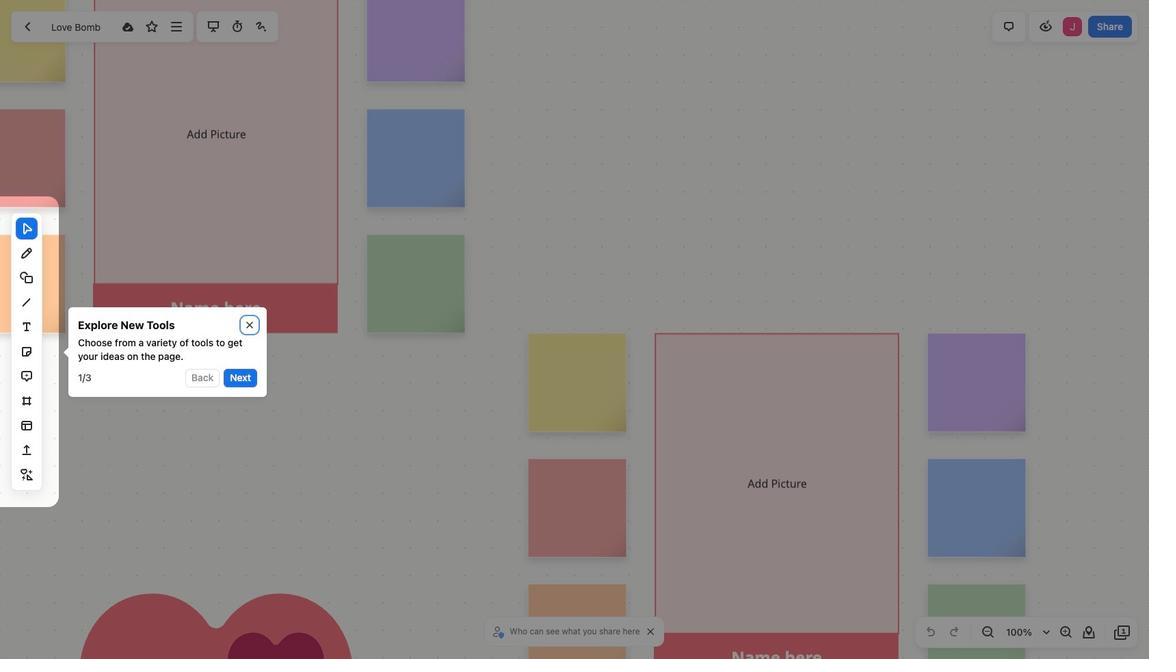 Task type: describe. For each thing, give the bounding box(es) containing it.
timer image
[[229, 18, 246, 35]]

zoom out image
[[980, 624, 997, 641]]

dashboard image
[[20, 18, 36, 35]]

Document name text field
[[41, 16, 115, 38]]

choose from a variety of tools to get your ideas on the page. element
[[78, 336, 257, 363]]

pages image
[[1115, 624, 1131, 641]]



Task type: locate. For each thing, give the bounding box(es) containing it.
more options image
[[168, 18, 184, 35]]

close image
[[648, 628, 655, 635]]

presentation image
[[205, 18, 221, 35]]

list
[[1062, 16, 1084, 38]]

list item
[[1062, 16, 1084, 38]]

explore new tools element
[[78, 317, 175, 333]]

tooltip
[[59, 307, 267, 397]]

star this whiteboard image
[[144, 18, 160, 35]]

comment panel image
[[1001, 18, 1018, 35]]

zoom in image
[[1058, 624, 1075, 641]]

close image
[[246, 322, 253, 329]]

laser image
[[253, 18, 270, 35]]



Task type: vqa. For each thing, say whether or not it's contained in the screenshot.
list
yes



